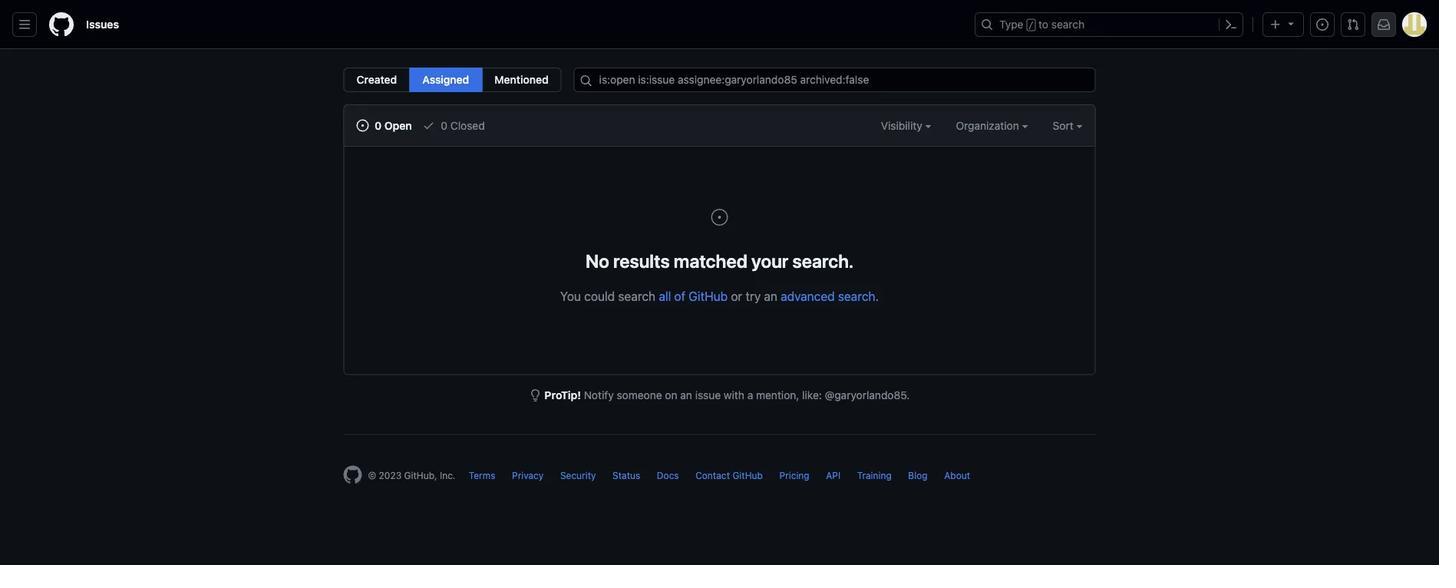 Task type: locate. For each thing, give the bounding box(es) containing it.
1 horizontal spatial issue opened image
[[1317, 18, 1329, 31]]

type / to search
[[1000, 18, 1085, 31]]

1 0 from the left
[[375, 119, 382, 132]]

1 horizontal spatial search
[[838, 289, 876, 303]]

homepage image
[[49, 12, 74, 37], [344, 466, 362, 484]]

organization button
[[956, 117, 1029, 134]]

privacy
[[512, 470, 544, 481]]

search left all
[[618, 289, 656, 303]]

contact github
[[696, 470, 763, 481]]

issue
[[695, 389, 721, 402]]

1 horizontal spatial 0
[[441, 119, 448, 132]]

0
[[375, 119, 382, 132], [441, 119, 448, 132]]

a
[[748, 389, 754, 402]]

1 horizontal spatial homepage image
[[344, 466, 362, 484]]

an right try
[[764, 289, 778, 303]]

all
[[659, 289, 671, 303]]

protip!
[[545, 389, 581, 402]]

check image
[[423, 119, 435, 132]]

api
[[826, 470, 841, 481]]

open
[[385, 119, 412, 132]]

pricing
[[780, 470, 810, 481]]

.
[[876, 289, 879, 303]]

issues
[[86, 18, 119, 31]]

training link
[[857, 470, 892, 481]]

homepage image left issues
[[49, 12, 74, 37]]

advanced search link
[[781, 289, 876, 303]]

0 horizontal spatial an
[[681, 389, 693, 402]]

1 vertical spatial homepage image
[[344, 466, 362, 484]]

an right on
[[681, 389, 693, 402]]

github right the of
[[689, 289, 728, 303]]

an
[[764, 289, 778, 303], [681, 389, 693, 402]]

0 right issue opened image
[[375, 119, 382, 132]]

Search all issues text field
[[574, 68, 1096, 92]]

created link
[[344, 68, 410, 92]]

0 inside 'link'
[[375, 119, 382, 132]]

advanced
[[781, 289, 835, 303]]

training
[[857, 470, 892, 481]]

0 vertical spatial github
[[689, 289, 728, 303]]

mention,
[[756, 389, 800, 402]]

Issues search field
[[574, 68, 1096, 92]]

search right to
[[1052, 18, 1085, 31]]

visibility
[[881, 119, 926, 132]]

0 horizontal spatial homepage image
[[49, 12, 74, 37]]

search image
[[580, 74, 593, 87]]

sort button
[[1053, 117, 1083, 134]]

issue opened image up no results matched your search.
[[711, 208, 729, 227]]

github right contact
[[733, 470, 763, 481]]

homepage image left ©
[[344, 466, 362, 484]]

plus image
[[1270, 18, 1282, 31]]

search
[[1052, 18, 1085, 31], [618, 289, 656, 303], [838, 289, 876, 303]]

pricing link
[[780, 470, 810, 481]]

issue opened image left git pull request icon
[[1317, 18, 1329, 31]]

try
[[746, 289, 761, 303]]

1 horizontal spatial an
[[764, 289, 778, 303]]

issue opened image
[[1317, 18, 1329, 31], [711, 208, 729, 227]]

type
[[1000, 18, 1024, 31]]

@garyorlando85.
[[825, 389, 910, 402]]

contact github link
[[696, 470, 763, 481]]

2 0 from the left
[[441, 119, 448, 132]]

github
[[689, 289, 728, 303], [733, 470, 763, 481]]

0 right check icon
[[441, 119, 448, 132]]

contact
[[696, 470, 730, 481]]

0 horizontal spatial issue opened image
[[711, 208, 729, 227]]

terms
[[469, 470, 496, 481]]

/
[[1029, 20, 1034, 31]]

privacy link
[[512, 470, 544, 481]]

all of github link
[[659, 289, 728, 303]]

0 vertical spatial issue opened image
[[1317, 18, 1329, 31]]

0 vertical spatial homepage image
[[49, 12, 74, 37]]

issues element
[[344, 68, 562, 92]]

results
[[614, 250, 670, 271]]

1 horizontal spatial github
[[733, 470, 763, 481]]

someone
[[617, 389, 662, 402]]

closed
[[451, 119, 485, 132]]

search down search.
[[838, 289, 876, 303]]

0 for open
[[375, 119, 382, 132]]

docs
[[657, 470, 679, 481]]

matched
[[674, 250, 748, 271]]

with
[[724, 389, 745, 402]]

mentioned
[[495, 73, 549, 86]]

0 horizontal spatial 0
[[375, 119, 382, 132]]

2 horizontal spatial search
[[1052, 18, 1085, 31]]

docs link
[[657, 470, 679, 481]]

© 2023 github, inc.
[[368, 470, 456, 481]]

notify
[[584, 389, 614, 402]]

organization
[[956, 119, 1022, 132]]



Task type: describe. For each thing, give the bounding box(es) containing it.
security link
[[560, 470, 596, 481]]

you
[[561, 289, 581, 303]]

your
[[752, 250, 789, 271]]

1 vertical spatial github
[[733, 470, 763, 481]]

on
[[665, 389, 678, 402]]

1 vertical spatial an
[[681, 389, 693, 402]]

visibility button
[[881, 117, 932, 134]]

0 horizontal spatial search
[[618, 289, 656, 303]]

status link
[[613, 470, 641, 481]]

notifications image
[[1378, 18, 1391, 31]]

0 vertical spatial an
[[764, 289, 778, 303]]

or
[[731, 289, 743, 303]]

1 vertical spatial issue opened image
[[711, 208, 729, 227]]

created
[[357, 73, 397, 86]]

mentioned link
[[482, 68, 562, 92]]

0 open link
[[357, 117, 412, 134]]

api link
[[826, 470, 841, 481]]

triangle down image
[[1285, 17, 1298, 30]]

github,
[[404, 470, 437, 481]]

search.
[[793, 250, 854, 271]]

command palette image
[[1226, 18, 1238, 31]]

terms link
[[469, 470, 496, 481]]

about link
[[945, 470, 971, 481]]

could
[[584, 289, 615, 303]]

blog link
[[909, 470, 928, 481]]

about
[[945, 470, 971, 481]]

protip! notify someone on an issue with a mention, like: @garyorlando85.
[[545, 389, 910, 402]]

©
[[368, 470, 376, 481]]

no results matched your search.
[[586, 250, 854, 271]]

assigned link
[[409, 68, 482, 92]]

light bulb image
[[530, 389, 542, 402]]

git pull request image
[[1348, 18, 1360, 31]]

to
[[1039, 18, 1049, 31]]

inc.
[[440, 470, 456, 481]]

0 closed link
[[423, 117, 485, 134]]

status
[[613, 470, 641, 481]]

issue opened image
[[357, 119, 369, 132]]

like:
[[803, 389, 822, 402]]

security
[[560, 470, 596, 481]]

sort
[[1053, 119, 1074, 132]]

no
[[586, 250, 610, 271]]

you could search all of github or try an advanced search .
[[561, 289, 879, 303]]

0 horizontal spatial github
[[689, 289, 728, 303]]

assigned
[[423, 73, 469, 86]]

0 for closed
[[441, 119, 448, 132]]

of
[[675, 289, 686, 303]]

0 open
[[372, 119, 412, 132]]

0 closed
[[438, 119, 485, 132]]

2023
[[379, 470, 402, 481]]

blog
[[909, 470, 928, 481]]



Task type: vqa. For each thing, say whether or not it's contained in the screenshot.
plus icon
yes



